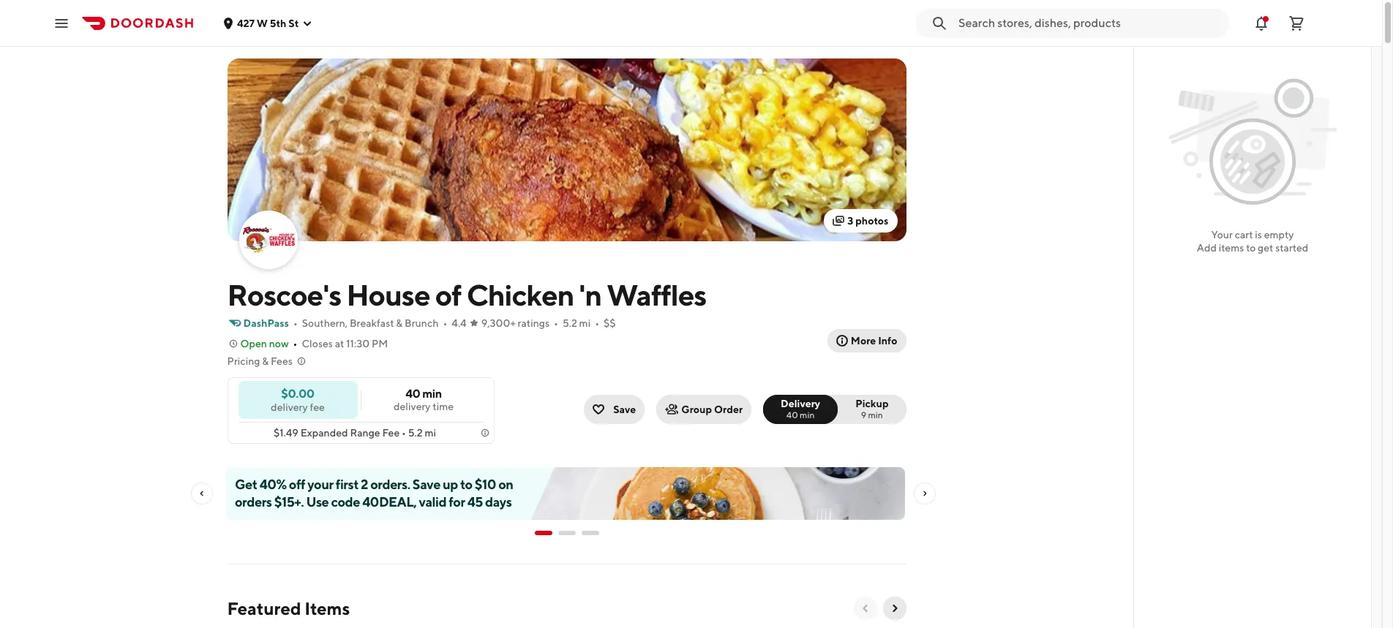 Task type: vqa. For each thing, say whether or not it's contained in the screenshot.
$1.49
yes



Task type: locate. For each thing, give the bounding box(es) containing it.
days
[[485, 495, 512, 510]]

$15+.
[[274, 495, 304, 510]]

open menu image
[[53, 14, 70, 32]]

40 inside 40 min delivery time
[[406, 387, 420, 401]]

0 vertical spatial save
[[614, 404, 636, 415]]

delivery inside $0.00 delivery fee
[[271, 401, 308, 413]]

roscoe's house of chicken 'n waffles image
[[227, 59, 907, 242], [240, 212, 296, 268]]

get
[[1258, 242, 1274, 254]]

none radio containing pickup
[[829, 395, 907, 424]]

to right up
[[460, 477, 472, 493]]

use
[[306, 495, 329, 510]]

4.4
[[452, 318, 467, 329]]

min down brunch
[[423, 387, 442, 401]]

brunch
[[405, 318, 439, 329]]

pricing & fees
[[227, 356, 293, 367]]

1 horizontal spatial 40
[[787, 410, 798, 421]]

min
[[423, 387, 442, 401], [800, 410, 815, 421], [868, 410, 883, 421]]

is
[[1256, 229, 1263, 241]]

roscoe's
[[227, 278, 341, 313]]

empty
[[1265, 229, 1294, 241]]

2 horizontal spatial min
[[868, 410, 883, 421]]

featured items
[[227, 599, 350, 619]]

2 delivery from the left
[[271, 401, 308, 413]]

closes
[[302, 338, 333, 350]]

1 vertical spatial 40
[[787, 410, 798, 421]]

for
[[449, 495, 465, 510]]

breakfast
[[350, 318, 394, 329]]

time
[[433, 401, 454, 413]]

1 horizontal spatial 5.2
[[563, 318, 577, 329]]

Store search: begin typing to search for stores available on DoorDash text field
[[959, 15, 1221, 31]]

save left group
[[614, 404, 636, 415]]

pm
[[372, 338, 388, 350]]

0 horizontal spatial to
[[460, 477, 472, 493]]

delivery left time at the left of the page
[[394, 401, 431, 413]]

dashpass
[[243, 318, 289, 329]]

1 horizontal spatial mi
[[579, 318, 591, 329]]

min inside delivery 40 min
[[800, 410, 815, 421]]

more info
[[851, 335, 898, 347]]

0 horizontal spatial 40
[[406, 387, 420, 401]]

40 min delivery time
[[394, 387, 454, 413]]

to
[[1247, 242, 1256, 254], [460, 477, 472, 493]]

1 horizontal spatial to
[[1247, 242, 1256, 254]]

1 vertical spatial to
[[460, 477, 472, 493]]

items
[[1219, 242, 1245, 254]]

off
[[289, 477, 305, 493]]

save inside get 40% off your first 2 orders. save up to $10 on orders $15+.  use code 40deal, valid for 45 days
[[412, 477, 440, 493]]

previous button of carousel image
[[860, 603, 871, 615]]

on
[[498, 477, 513, 493]]

0 vertical spatial 40
[[406, 387, 420, 401]]

photos
[[856, 215, 889, 227]]

min inside pickup 9 min
[[868, 410, 883, 421]]

11:30
[[346, 338, 370, 350]]

0 horizontal spatial delivery
[[271, 401, 308, 413]]

0 horizontal spatial &
[[262, 356, 269, 367]]

delivery down $0.00
[[271, 401, 308, 413]]

up
[[443, 477, 458, 493]]

save up valid
[[412, 477, 440, 493]]

min left 9
[[800, 410, 815, 421]]

first
[[335, 477, 358, 493]]

your
[[307, 477, 333, 493]]

& left brunch
[[396, 318, 403, 329]]

0 horizontal spatial save
[[412, 477, 440, 493]]

range
[[350, 427, 380, 439]]

1 horizontal spatial min
[[800, 410, 815, 421]]

orders
[[235, 495, 272, 510]]

notification bell image
[[1253, 14, 1271, 32]]

1 vertical spatial mi
[[425, 427, 436, 439]]

1 vertical spatial 5.2
[[408, 427, 423, 439]]

0 horizontal spatial mi
[[425, 427, 436, 439]]

mi down time at the left of the page
[[425, 427, 436, 439]]

0 vertical spatial &
[[396, 318, 403, 329]]

to inside your cart is empty add items to get started
[[1247, 242, 1256, 254]]

order
[[714, 404, 743, 415]]

$1.49 expanded range fee • 5.2 mi
[[274, 427, 436, 439]]

0 vertical spatial to
[[1247, 242, 1256, 254]]

delivery
[[394, 401, 431, 413], [271, 401, 308, 413]]

5.2
[[563, 318, 577, 329], [408, 427, 423, 439]]

1 horizontal spatial save
[[614, 404, 636, 415]]

None radio
[[829, 395, 907, 424]]

40 left time at the left of the page
[[406, 387, 420, 401]]

southern, breakfast & brunch
[[302, 318, 439, 329]]

1 horizontal spatial delivery
[[394, 401, 431, 413]]

to left 'get'
[[1247, 242, 1256, 254]]

$1.49
[[274, 427, 299, 439]]

$10
[[475, 477, 496, 493]]

5.2 right ratings
[[563, 318, 577, 329]]

group
[[682, 404, 712, 415]]

427 w 5th st button
[[223, 17, 314, 29]]

0 horizontal spatial 5.2
[[408, 427, 423, 439]]

min inside 40 min delivery time
[[423, 387, 442, 401]]

0 vertical spatial mi
[[579, 318, 591, 329]]

1 vertical spatial &
[[262, 356, 269, 367]]

dashpass •
[[243, 318, 298, 329]]

5.2 right fee at the left of page
[[408, 427, 423, 439]]

your cart is empty add items to get started
[[1197, 229, 1309, 254]]

• left southern, at the left bottom of page
[[293, 318, 298, 329]]

mi left $$
[[579, 318, 591, 329]]

1 horizontal spatial &
[[396, 318, 403, 329]]

45
[[467, 495, 483, 510]]

5.2 mi • $$
[[563, 318, 616, 329]]

40%
[[259, 477, 286, 493]]

delivery 40 min
[[781, 398, 821, 421]]

& left fees
[[262, 356, 269, 367]]

pricing & fees button
[[227, 354, 307, 369]]

None radio
[[763, 395, 838, 424]]

pricing
[[227, 356, 260, 367]]

3 photos button
[[824, 209, 898, 233]]

40 inside delivery 40 min
[[787, 410, 798, 421]]

1 vertical spatial save
[[412, 477, 440, 493]]

0 horizontal spatial min
[[423, 387, 442, 401]]

now
[[269, 338, 289, 350]]

1 delivery from the left
[[394, 401, 431, 413]]

• left $$
[[595, 318, 600, 329]]

group order
[[682, 404, 743, 415]]

min right 9
[[868, 410, 883, 421]]

fees
[[271, 356, 293, 367]]

more
[[851, 335, 876, 347]]

save
[[614, 404, 636, 415], [412, 477, 440, 493]]

&
[[396, 318, 403, 329], [262, 356, 269, 367]]

info
[[878, 335, 898, 347]]

• closes at 11:30 pm
[[293, 338, 388, 350]]

40 right order
[[787, 410, 798, 421]]



Task type: describe. For each thing, give the bounding box(es) containing it.
open
[[240, 338, 267, 350]]

roscoe's house of chicken 'n waffles
[[227, 278, 707, 313]]

• right now
[[293, 338, 298, 350]]

ratings
[[518, 318, 550, 329]]

5th
[[270, 17, 287, 29]]

fee
[[382, 427, 400, 439]]

427
[[237, 17, 255, 29]]

'n
[[579, 278, 602, 313]]

at
[[335, 338, 344, 350]]

$0.00 delivery fee
[[271, 387, 325, 413]]

select promotional banner element
[[535, 520, 599, 547]]

pickup
[[856, 398, 889, 410]]

cart
[[1235, 229, 1253, 241]]

none radio containing delivery
[[763, 395, 838, 424]]

of
[[435, 278, 462, 313]]

min for delivery
[[800, 410, 815, 421]]

get
[[235, 477, 257, 493]]

9,300+
[[481, 318, 516, 329]]

40deal,
[[362, 495, 416, 510]]

started
[[1276, 242, 1309, 254]]

$1.49 expanded range fee • 5.2 mi image
[[479, 427, 491, 439]]

featured
[[227, 599, 301, 619]]

min for pickup
[[868, 410, 883, 421]]

9
[[861, 410, 867, 421]]

delivery
[[781, 398, 821, 410]]

save inside save button
[[614, 404, 636, 415]]

order methods option group
[[763, 395, 907, 424]]

waffles
[[607, 278, 707, 313]]

9,300+ ratings •
[[481, 318, 558, 329]]

st
[[289, 17, 299, 29]]

open now
[[240, 338, 289, 350]]

& inside button
[[262, 356, 269, 367]]

w
[[257, 17, 268, 29]]

• right ratings
[[554, 318, 558, 329]]

orders.
[[370, 477, 410, 493]]

save button
[[584, 395, 645, 424]]

delivery inside 40 min delivery time
[[394, 401, 431, 413]]

code
[[331, 495, 360, 510]]

2
[[361, 477, 368, 493]]

your
[[1212, 229, 1233, 241]]

0 vertical spatial 5.2
[[563, 318, 577, 329]]

group order button
[[657, 395, 752, 424]]

• left 4.4
[[443, 318, 447, 329]]

get 40% off your first 2 orders. save up to $10 on orders $15+.  use code 40deal, valid for 45 days
[[235, 477, 513, 510]]

to inside get 40% off your first 2 orders. save up to $10 on orders $15+.  use code 40deal, valid for 45 days
[[460, 477, 472, 493]]

more info button
[[828, 329, 907, 353]]

0 items, open order cart image
[[1288, 14, 1306, 32]]

fee
[[310, 401, 325, 413]]

3
[[848, 215, 854, 227]]

pickup 9 min
[[856, 398, 889, 421]]

featured items heading
[[227, 597, 350, 621]]

house
[[347, 278, 430, 313]]

$$
[[604, 318, 616, 329]]

chicken
[[467, 278, 574, 313]]

$0.00
[[281, 387, 315, 401]]

southern,
[[302, 318, 348, 329]]

expanded
[[301, 427, 348, 439]]

• right fee at the left of page
[[402, 427, 406, 439]]

3 photos
[[848, 215, 889, 227]]

add
[[1197, 242, 1217, 254]]

items
[[305, 599, 350, 619]]

valid
[[419, 495, 446, 510]]

next button of carousel image
[[889, 603, 901, 615]]

427 w 5th st
[[237, 17, 299, 29]]



